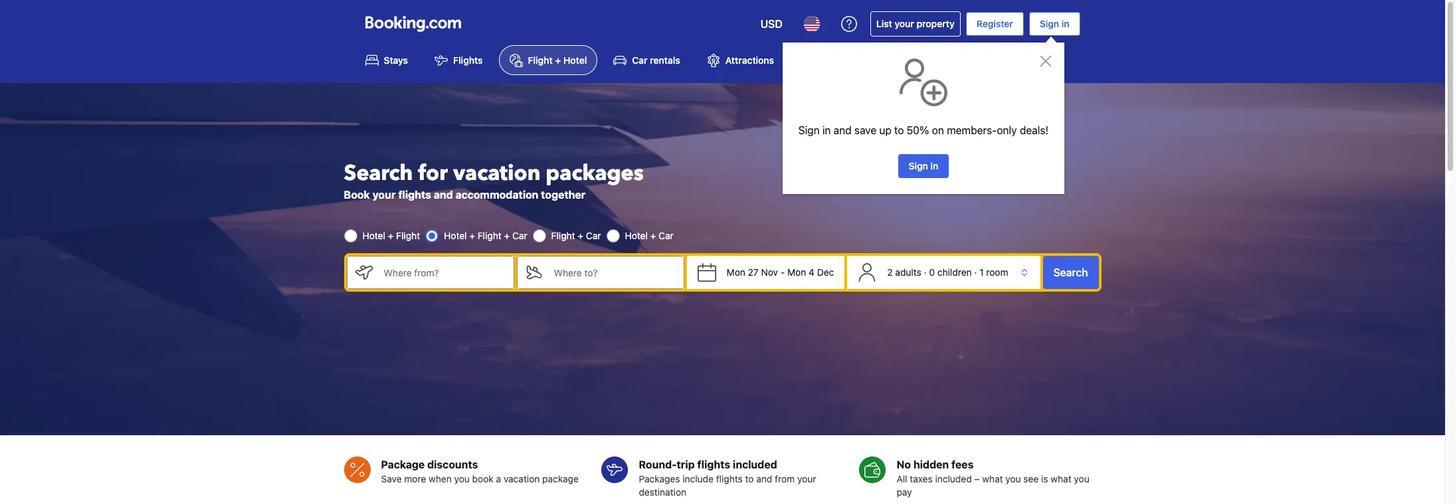 Task type: locate. For each thing, give the bounding box(es) containing it.
0 horizontal spatial search
[[344, 159, 413, 188]]

1 vertical spatial sign in link
[[898, 154, 949, 178]]

car rentals link
[[603, 45, 691, 75]]

hotel + car
[[625, 230, 674, 241]]

include
[[683, 473, 714, 485]]

you
[[454, 473, 470, 485], [1006, 473, 1021, 485], [1075, 473, 1090, 485]]

2 horizontal spatial your
[[895, 18, 915, 29]]

flights down for on the top left of the page
[[398, 189, 431, 201]]

list your property
[[877, 18, 955, 29]]

to inside round-trip flights included packages include flights to and from your destination
[[746, 473, 754, 485]]

0 vertical spatial sign in
[[1040, 18, 1070, 29]]

accommodation
[[456, 189, 539, 201]]

· left 1
[[975, 267, 977, 278]]

search inside search for vacation packages book your flights and accommodation together
[[344, 159, 413, 188]]

1 vertical spatial sign in
[[909, 160, 939, 172]]

1
[[980, 267, 984, 278]]

1 vertical spatial search
[[1054, 267, 1089, 279]]

sign in down sign in and save up to 50% on members-only deals!
[[909, 160, 939, 172]]

0 vertical spatial sign in link
[[1030, 12, 1081, 36]]

2 adults · 0 children · 1 room
[[888, 267, 1009, 278]]

and
[[834, 124, 852, 136], [434, 189, 453, 201], [757, 473, 773, 485]]

2 vertical spatial your
[[798, 473, 817, 485]]

list
[[877, 18, 893, 29]]

package discounts save more when you book a vacation package
[[381, 459, 579, 485]]

2 mon from the left
[[788, 267, 807, 278]]

flights
[[398, 189, 431, 201], [698, 459, 731, 471], [716, 473, 743, 485]]

0 horizontal spatial and
[[434, 189, 453, 201]]

+
[[555, 55, 561, 66], [388, 230, 394, 241], [470, 230, 475, 241], [504, 230, 510, 241], [578, 230, 584, 241], [651, 230, 656, 241]]

and down for on the top left of the page
[[434, 189, 453, 201]]

1 horizontal spatial what
[[1051, 473, 1072, 485]]

1 horizontal spatial you
[[1006, 473, 1021, 485]]

0 horizontal spatial ·
[[924, 267, 927, 278]]

2 vertical spatial and
[[757, 473, 773, 485]]

you down discounts
[[454, 473, 470, 485]]

1 vertical spatial in
[[823, 124, 831, 136]]

what right –
[[983, 473, 1003, 485]]

1 horizontal spatial sign in
[[1040, 18, 1070, 29]]

discounts
[[428, 459, 478, 471]]

50%
[[907, 124, 930, 136]]

0 horizontal spatial mon
[[727, 267, 746, 278]]

mon right -
[[788, 267, 807, 278]]

1 horizontal spatial ·
[[975, 267, 977, 278]]

your right from
[[798, 473, 817, 485]]

your right list
[[895, 18, 915, 29]]

a
[[496, 473, 501, 485]]

2 vertical spatial in
[[931, 160, 939, 172]]

1 vertical spatial flights
[[698, 459, 731, 471]]

flights
[[453, 55, 483, 66]]

to left from
[[746, 473, 754, 485]]

vacation up accommodation
[[453, 159, 541, 188]]

0 vertical spatial in
[[1062, 18, 1070, 29]]

hotel
[[564, 55, 587, 66], [363, 230, 386, 241], [444, 230, 467, 241], [625, 230, 648, 241]]

1 · from the left
[[924, 267, 927, 278]]

no
[[897, 459, 911, 471]]

children
[[938, 267, 972, 278]]

+ for flight + car
[[578, 230, 584, 241]]

2 you from the left
[[1006, 473, 1021, 485]]

1 vertical spatial your
[[373, 189, 396, 201]]

search
[[344, 159, 413, 188], [1054, 267, 1089, 279]]

0 horizontal spatial to
[[746, 473, 754, 485]]

your right book on the top of page
[[373, 189, 396, 201]]

+ for flight + hotel
[[555, 55, 561, 66]]

what right is
[[1051, 473, 1072, 485]]

0 vertical spatial vacation
[[453, 159, 541, 188]]

and left from
[[757, 473, 773, 485]]

sign right register
[[1040, 18, 1060, 29]]

0 horizontal spatial you
[[454, 473, 470, 485]]

in
[[1062, 18, 1070, 29], [823, 124, 831, 136], [931, 160, 939, 172]]

room
[[987, 267, 1009, 278]]

2 vertical spatial flights
[[716, 473, 743, 485]]

included up from
[[733, 459, 778, 471]]

sign in link right register link
[[1030, 12, 1081, 36]]

flight
[[528, 55, 553, 66], [396, 230, 420, 241], [478, 230, 502, 241], [552, 230, 575, 241]]

0 horizontal spatial your
[[373, 189, 396, 201]]

1 vertical spatial to
[[746, 473, 754, 485]]

included
[[733, 459, 778, 471], [936, 473, 972, 485]]

stays
[[384, 55, 408, 66]]

usd
[[761, 18, 783, 30]]

flight + hotel
[[528, 55, 587, 66]]

1 vertical spatial vacation
[[504, 473, 540, 485]]

flights up include
[[698, 459, 731, 471]]

0 vertical spatial and
[[834, 124, 852, 136]]

flights inside search for vacation packages book your flights and accommodation together
[[398, 189, 431, 201]]

to right up
[[895, 124, 904, 136]]

sign down 50%
[[909, 160, 929, 172]]

· left the 0
[[924, 267, 927, 278]]

packages
[[639, 473, 680, 485]]

0 horizontal spatial sign
[[799, 124, 820, 136]]

0 horizontal spatial what
[[983, 473, 1003, 485]]

1 you from the left
[[454, 473, 470, 485]]

sign in right register
[[1040, 18, 1070, 29]]

you right is
[[1075, 473, 1090, 485]]

and inside search for vacation packages book your flights and accommodation together
[[434, 189, 453, 201]]

flights right include
[[716, 473, 743, 485]]

sign in for the top "sign in" link
[[1040, 18, 1070, 29]]

sign in link
[[1030, 12, 1081, 36], [898, 154, 949, 178]]

0 vertical spatial included
[[733, 459, 778, 471]]

adults
[[896, 267, 922, 278]]

+ for hotel + flight
[[388, 230, 394, 241]]

2 horizontal spatial sign
[[1040, 18, 1060, 29]]

search button
[[1043, 256, 1099, 289]]

flights for for
[[398, 189, 431, 201]]

·
[[924, 267, 927, 278], [975, 267, 977, 278]]

only
[[997, 124, 1017, 136]]

0 horizontal spatial sign in
[[909, 160, 939, 172]]

hotel for hotel + flight
[[363, 230, 386, 241]]

mon
[[727, 267, 746, 278], [788, 267, 807, 278]]

you left see
[[1006, 473, 1021, 485]]

package
[[543, 473, 579, 485]]

2 horizontal spatial you
[[1075, 473, 1090, 485]]

vacation right a
[[504, 473, 540, 485]]

sign in link down sign in and save up to 50% on members-only deals!
[[898, 154, 949, 178]]

what
[[983, 473, 1003, 485], [1051, 473, 1072, 485]]

flight + car
[[552, 230, 601, 241]]

Where to? field
[[543, 256, 684, 289]]

car
[[632, 55, 648, 66], [513, 230, 528, 241], [586, 230, 601, 241], [659, 230, 674, 241]]

0 vertical spatial search
[[344, 159, 413, 188]]

property
[[917, 18, 955, 29]]

flight + hotel link
[[499, 45, 598, 75]]

1 horizontal spatial mon
[[788, 267, 807, 278]]

vacation
[[453, 159, 541, 188], [504, 473, 540, 485]]

1 horizontal spatial included
[[936, 473, 972, 485]]

0 horizontal spatial included
[[733, 459, 778, 471]]

search inside button
[[1054, 267, 1089, 279]]

+ for hotel + car
[[651, 230, 656, 241]]

-
[[781, 267, 785, 278]]

mon left '27'
[[727, 267, 746, 278]]

1 horizontal spatial and
[[757, 473, 773, 485]]

sign
[[1040, 18, 1060, 29], [799, 124, 820, 136], [909, 160, 929, 172]]

usd button
[[753, 8, 791, 40]]

0 vertical spatial to
[[895, 124, 904, 136]]

–
[[975, 473, 980, 485]]

0 vertical spatial sign
[[1040, 18, 1060, 29]]

your
[[895, 18, 915, 29], [373, 189, 396, 201], [798, 473, 817, 485]]

included down "fees"
[[936, 473, 972, 485]]

1 horizontal spatial sign
[[909, 160, 929, 172]]

vacation inside package discounts save more when you book a vacation package
[[504, 473, 540, 485]]

1 horizontal spatial search
[[1054, 267, 1089, 279]]

sign left the save
[[799, 124, 820, 136]]

hotel for hotel + car
[[625, 230, 648, 241]]

more
[[404, 473, 426, 485]]

to
[[895, 124, 904, 136], [746, 473, 754, 485]]

1 horizontal spatial to
[[895, 124, 904, 136]]

2 vertical spatial sign
[[909, 160, 929, 172]]

0 vertical spatial flights
[[398, 189, 431, 201]]

1 horizontal spatial your
[[798, 473, 817, 485]]

sign in
[[1040, 18, 1070, 29], [909, 160, 939, 172]]

1 vertical spatial and
[[434, 189, 453, 201]]

1 horizontal spatial sign in link
[[1030, 12, 1081, 36]]

up
[[880, 124, 892, 136]]

destination
[[639, 487, 687, 498]]

1 vertical spatial included
[[936, 473, 972, 485]]

2 horizontal spatial and
[[834, 124, 852, 136]]

and left the save
[[834, 124, 852, 136]]

0 horizontal spatial in
[[823, 124, 831, 136]]

dec
[[817, 267, 834, 278]]

pay
[[897, 487, 912, 498]]

included inside round-trip flights included packages include flights to and from your destination
[[733, 459, 778, 471]]



Task type: vqa. For each thing, say whether or not it's contained in the screenshot.
Clt Charlotte Douglas International Airport
no



Task type: describe. For each thing, give the bounding box(es) containing it.
on
[[932, 124, 945, 136]]

together
[[541, 189, 586, 201]]

search for search
[[1054, 267, 1089, 279]]

packages
[[546, 159, 644, 188]]

attractions
[[726, 55, 774, 66]]

register link
[[966, 12, 1024, 36]]

package
[[381, 459, 425, 471]]

members-
[[947, 124, 997, 136]]

sign for the top "sign in" link
[[1040, 18, 1060, 29]]

is
[[1042, 473, 1049, 485]]

all
[[897, 473, 908, 485]]

2 · from the left
[[975, 267, 977, 278]]

27
[[748, 267, 759, 278]]

register
[[977, 18, 1014, 29]]

list your property link
[[871, 11, 961, 37]]

from
[[775, 473, 795, 485]]

car rentals
[[632, 55, 681, 66]]

search for vacation packages book your flights and accommodation together
[[344, 159, 644, 201]]

and inside round-trip flights included packages include flights to and from your destination
[[757, 473, 773, 485]]

1 vertical spatial sign
[[799, 124, 820, 136]]

save
[[381, 473, 402, 485]]

nov
[[761, 267, 778, 278]]

search for search for vacation packages book your flights and accommodation together
[[344, 159, 413, 188]]

for
[[418, 159, 448, 188]]

taxes
[[910, 473, 933, 485]]

stays link
[[355, 45, 419, 75]]

see
[[1024, 473, 1039, 485]]

round-
[[639, 459, 677, 471]]

2 horizontal spatial in
[[1062, 18, 1070, 29]]

+ for hotel + flight + car
[[470, 230, 475, 241]]

hotel for hotel + flight + car
[[444, 230, 467, 241]]

flights for trip
[[716, 473, 743, 485]]

sign in for leftmost "sign in" link
[[909, 160, 939, 172]]

0 vertical spatial your
[[895, 18, 915, 29]]

vacation inside search for vacation packages book your flights and accommodation together
[[453, 159, 541, 188]]

book
[[472, 473, 494, 485]]

you inside package discounts save more when you book a vacation package
[[454, 473, 470, 485]]

mon 27 nov - mon 4 dec
[[727, 267, 834, 278]]

your inside round-trip flights included packages include flights to and from your destination
[[798, 473, 817, 485]]

1 horizontal spatial in
[[931, 160, 939, 172]]

4
[[809, 267, 815, 278]]

trip
[[677, 459, 695, 471]]

deals!
[[1020, 124, 1049, 136]]

2 what from the left
[[1051, 473, 1072, 485]]

hotel + flight
[[363, 230, 420, 241]]

1 mon from the left
[[727, 267, 746, 278]]

fees
[[952, 459, 974, 471]]

3 you from the left
[[1075, 473, 1090, 485]]

round-trip flights included packages include flights to and from your destination
[[639, 459, 817, 498]]

flights link
[[424, 45, 494, 75]]

rentals
[[650, 55, 681, 66]]

hidden
[[914, 459, 949, 471]]

included inside no hidden fees all taxes included – what you see is what you pay
[[936, 473, 972, 485]]

0
[[930, 267, 935, 278]]

when
[[429, 473, 452, 485]]

your inside search for vacation packages book your flights and accommodation together
[[373, 189, 396, 201]]

2
[[888, 267, 893, 278]]

sign in and save up to 50% on members-only deals!
[[799, 124, 1049, 136]]

0 horizontal spatial sign in link
[[898, 154, 949, 178]]

attractions link
[[696, 45, 785, 75]]

hotel + flight + car
[[444, 230, 528, 241]]

booking.com online hotel reservations image
[[365, 16, 461, 32]]

book
[[344, 189, 370, 201]]

sign for leftmost "sign in" link
[[909, 160, 929, 172]]

Where from? field
[[373, 256, 514, 289]]

1 what from the left
[[983, 473, 1003, 485]]

no hidden fees all taxes included – what you see is what you pay
[[897, 459, 1090, 498]]

save
[[855, 124, 877, 136]]



